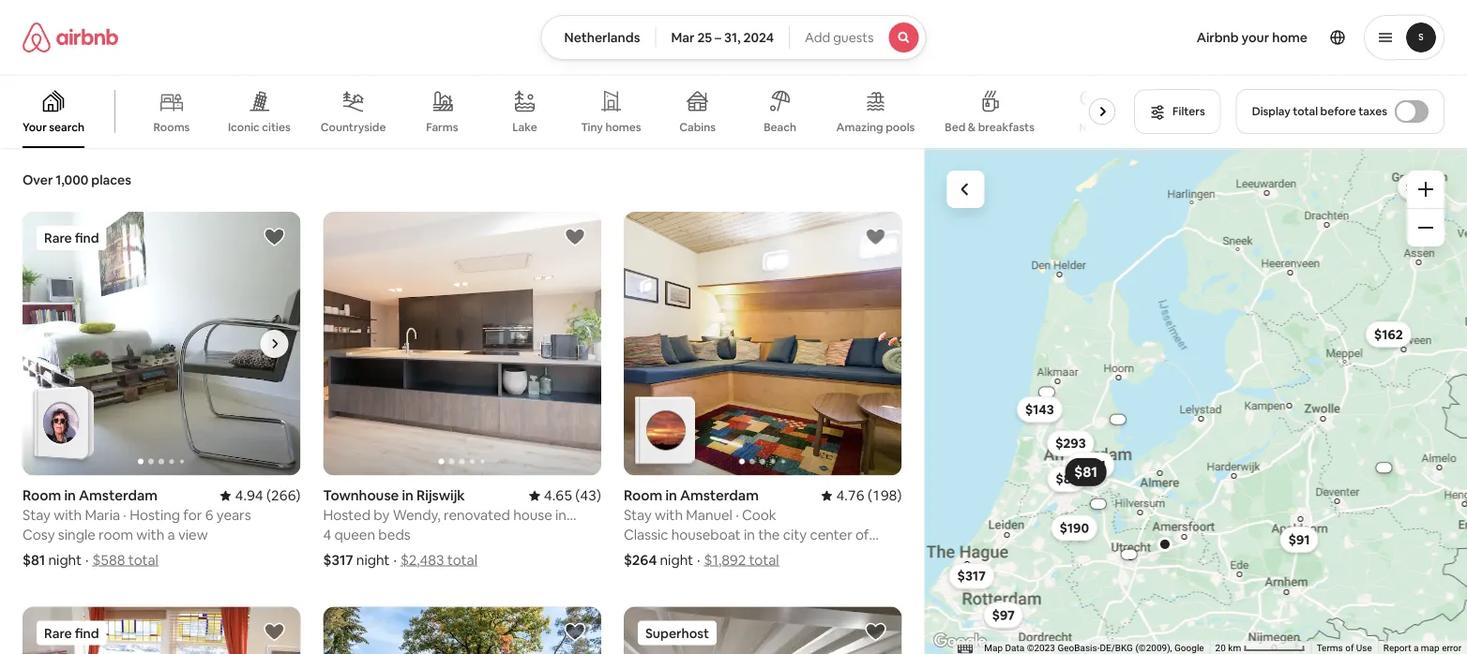 Task type: describe. For each thing, give the bounding box(es) containing it.
netherlands button
[[541, 15, 656, 60]]

airbnb your home link
[[1186, 18, 1319, 57]]

stay for stay with maria
[[23, 507, 51, 525]]

years
[[217, 507, 251, 525]]

$2,483 total button
[[401, 552, 478, 570]]

$143
[[1025, 402, 1054, 418]]

total inside 4 queen beds $317 night · $2,483 total
[[447, 552, 478, 570]]

your
[[1242, 29, 1270, 46]]

amazing
[[837, 120, 884, 135]]

room in amsterdam stay with maria · hosting for 6 years cosy single room with a view $81 night · $588 total
[[23, 487, 251, 570]]

25
[[698, 29, 712, 46]]

$588
[[93, 552, 125, 570]]

add guests button
[[789, 15, 926, 60]]

$264 for $264
[[1075, 458, 1106, 474]]

20 km
[[1216, 643, 1244, 655]]

4.76 (198)
[[836, 487, 902, 505]]

(©2009),
[[1136, 643, 1172, 655]]

$264 button
[[1066, 453, 1115, 479]]

4.76
[[836, 487, 865, 505]]

4.65 out of 5 average rating,  43 reviews image
[[529, 487, 601, 505]]

night inside room in amsterdam stay with maria · hosting for 6 years cosy single room with a view $81 night · $588 total
[[48, 552, 82, 570]]

report a map error link
[[1384, 643, 1462, 655]]

$97
[[992, 608, 1015, 624]]

data
[[1005, 643, 1025, 655]]

$1,892 total button
[[704, 552, 779, 570]]

$190 button
[[1051, 516, 1098, 542]]

mar 25 – 31, 2024 button
[[655, 15, 790, 60]]

$2,483
[[401, 552, 444, 570]]

townhouse
[[323, 487, 399, 505]]

$412 button
[[1062, 453, 1108, 479]]

amazing pools
[[837, 120, 915, 135]]

geobasis-
[[1058, 643, 1100, 655]]

error
[[1442, 643, 1462, 655]]

map data ©2023 geobasis-de/bkg (©2009), google
[[984, 643, 1204, 655]]

map
[[984, 643, 1003, 655]]

iconic
[[228, 120, 260, 134]]

$317 button
[[949, 564, 994, 590]]

map
[[1421, 643, 1440, 655]]

$143 button
[[1017, 397, 1063, 423]]

add to wishlist: room in amsterdam image for (266)
[[263, 226, 286, 249]]

cities
[[262, 120, 291, 134]]

profile element
[[949, 0, 1445, 75]]

add
[[805, 29, 831, 46]]

in for room in amsterdam stay with manuel · cook
[[666, 487, 677, 505]]

terms of use link
[[1317, 643, 1372, 655]]

(266)
[[266, 487, 301, 505]]

· inside room in amsterdam stay with manuel · cook
[[736, 507, 739, 525]]

maria
[[85, 507, 120, 525]]

lake
[[513, 120, 537, 135]]

taxes
[[1359, 104, 1388, 119]]

4.94 out of 5 average rating,  266 reviews image
[[220, 487, 301, 505]]

netherlands
[[564, 29, 640, 46]]

home
[[1273, 29, 1308, 46]]

room for room in amsterdam stay with maria · hosting for 6 years cosy single room with a view $81 night · $588 total
[[23, 487, 61, 505]]

pools
[[886, 120, 915, 135]]

total inside room in amsterdam stay with maria · hosting for 6 years cosy single room with a view $81 night · $588 total
[[128, 552, 158, 570]]

&
[[968, 120, 976, 135]]

$1,892
[[704, 552, 746, 570]]

· inside 4 queen beds $317 night · $2,483 total
[[394, 552, 397, 570]]

· left $1,892
[[697, 552, 701, 570]]

beach
[[764, 120, 797, 135]]

31,
[[724, 29, 741, 46]]

guests
[[833, 29, 874, 46]]

with for manuel
[[655, 507, 683, 525]]

view
[[178, 527, 208, 545]]

search
[[49, 120, 84, 135]]

places
[[91, 172, 131, 189]]

$81 for $81 $412
[[1056, 471, 1077, 488]]

$293
[[1055, 435, 1086, 452]]

terms
[[1317, 643, 1343, 655]]

keyboard shortcuts image
[[958, 645, 973, 654]]

$264 night · $1,892 total
[[624, 552, 779, 570]]

google map
showing 35 stays. region
[[925, 148, 1468, 655]]

google image
[[929, 631, 991, 655]]

$162 button
[[1366, 322, 1412, 348]]

20 km button
[[1210, 642, 1311, 655]]

rijswijk
[[417, 487, 465, 505]]

$81 for $81
[[1074, 464, 1097, 482]]

for
[[183, 507, 202, 525]]

add to wishlist: apartment in rotterdam image
[[263, 622, 286, 644]]

filters
[[1173, 104, 1205, 119]]

2024
[[744, 29, 774, 46]]

night inside 4 queen beds $317 night · $2,483 total
[[356, 552, 390, 570]]

filters button
[[1135, 89, 1221, 134]]

beds
[[378, 527, 411, 545]]

report a map error
[[1384, 643, 1462, 655]]

display
[[1252, 104, 1291, 119]]

zoom in image
[[1419, 182, 1434, 197]]

in for townhouse in rijswijk
[[402, 487, 414, 505]]

airbnb
[[1197, 29, 1239, 46]]

report
[[1384, 643, 1411, 655]]

add to wishlist: townhouse in rijswijk image
[[564, 226, 586, 249]]

total right $1,892
[[749, 552, 779, 570]]



Task type: vqa. For each thing, say whether or not it's contained in the screenshot.
the Display total before taxes
yes



Task type: locate. For each thing, give the bounding box(es) containing it.
None search field
[[541, 15, 926, 60]]

$91 button
[[1280, 527, 1319, 554]]

0 horizontal spatial room
[[23, 487, 61, 505]]

group
[[0, 75, 1123, 148], [23, 212, 301, 476], [323, 212, 601, 476], [624, 212, 902, 476], [23, 608, 301, 655], [323, 608, 601, 655], [624, 608, 902, 655]]

with inside room in amsterdam stay with manuel · cook
[[655, 507, 683, 525]]

$201
[[1406, 179, 1435, 196]]

2 amsterdam from the left
[[680, 487, 759, 505]]

$317 down 4
[[323, 552, 353, 570]]

in up single
[[64, 487, 76, 505]]

your search
[[23, 120, 84, 135]]

4.94 (266)
[[235, 487, 301, 505]]

2 in from the left
[[402, 487, 414, 505]]

room up cosy on the bottom of the page
[[23, 487, 61, 505]]

your
[[23, 120, 47, 135]]

$264 down $293 button
[[1075, 458, 1106, 474]]

total right $588
[[128, 552, 158, 570]]

of
[[1346, 643, 1354, 655]]

3 night from the left
[[660, 552, 694, 570]]

1 add to wishlist: room in amsterdam image from the left
[[263, 226, 286, 249]]

night
[[48, 552, 82, 570], [356, 552, 390, 570], [660, 552, 694, 570]]

$317 up $97 button
[[957, 568, 986, 585]]

amsterdam up 'manuel' at the bottom
[[680, 487, 759, 505]]

0 horizontal spatial $317
[[323, 552, 353, 570]]

· left $588
[[85, 552, 89, 570]]

with
[[54, 507, 82, 525], [655, 507, 683, 525], [136, 527, 164, 545]]

1 room from the left
[[23, 487, 61, 505]]

in inside room in amsterdam stay with maria · hosting for 6 years cosy single room with a view $81 night · $588 total
[[64, 487, 76, 505]]

hosting
[[130, 507, 180, 525]]

1 horizontal spatial with
[[136, 527, 164, 545]]

1,000
[[56, 172, 88, 189]]

1 in from the left
[[64, 487, 76, 505]]

with up single
[[54, 507, 82, 525]]

0 horizontal spatial stay
[[23, 507, 51, 525]]

amsterdam inside room in amsterdam stay with maria · hosting for 6 years cosy single room with a view $81 night · $588 total
[[79, 487, 158, 505]]

add to wishlist: room in amsterdam image for (198)
[[864, 226, 887, 249]]

amsterdam for manuel
[[680, 487, 759, 505]]

1 horizontal spatial add to wishlist: room in amsterdam image
[[864, 226, 887, 249]]

with down hosting
[[136, 527, 164, 545]]

homes
[[606, 120, 641, 135]]

total left before at right top
[[1293, 104, 1318, 119]]

(43)
[[576, 487, 601, 505]]

tiny homes
[[581, 120, 641, 135]]

0 horizontal spatial night
[[48, 552, 82, 570]]

stay inside room in amsterdam stay with maria · hosting for 6 years cosy single room with a view $81 night · $588 total
[[23, 507, 51, 525]]

0 horizontal spatial in
[[64, 487, 76, 505]]

countryside
[[321, 120, 386, 135]]

$264 down room in amsterdam stay with manuel · cook
[[624, 552, 657, 570]]

night down queen
[[356, 552, 390, 570]]

room right (43)
[[624, 487, 663, 505]]

0 vertical spatial $264
[[1075, 458, 1106, 474]]

1 stay from the left
[[23, 507, 51, 525]]

de/bkg
[[1100, 643, 1133, 655]]

–
[[715, 29, 722, 46]]

amsterdam for maria
[[79, 487, 158, 505]]

4.76 out of 5 average rating,  198 reviews image
[[821, 487, 902, 505]]

$412
[[1070, 457, 1099, 474]]

2 horizontal spatial in
[[666, 487, 677, 505]]

in inside room in amsterdam stay with manuel · cook
[[666, 487, 677, 505]]

room
[[99, 527, 133, 545]]

0 horizontal spatial amsterdam
[[79, 487, 158, 505]]

1 horizontal spatial room
[[624, 487, 663, 505]]

before
[[1321, 104, 1356, 119]]

2 night from the left
[[356, 552, 390, 570]]

amsterdam
[[79, 487, 158, 505], [680, 487, 759, 505]]

1 horizontal spatial night
[[356, 552, 390, 570]]

display total before taxes
[[1252, 104, 1388, 119]]

add to wishlist: home in beekbergen image
[[564, 622, 586, 644]]

room in amsterdam stay with manuel · cook
[[624, 487, 777, 525]]

$81 $412
[[1056, 457, 1099, 488]]

add guests
[[805, 29, 874, 46]]

farms
[[426, 120, 458, 135]]

1 horizontal spatial in
[[402, 487, 414, 505]]

zoom out image
[[1419, 221, 1434, 236]]

$293 button
[[1047, 431, 1094, 457]]

1 vertical spatial $264
[[624, 552, 657, 570]]

cosy
[[23, 527, 55, 545]]

breakfasts
[[978, 120, 1035, 135]]

stay inside room in amsterdam stay with manuel · cook
[[624, 507, 652, 525]]

0 vertical spatial a
[[168, 527, 175, 545]]

tiny
[[581, 120, 603, 135]]

$264
[[1075, 458, 1106, 474], [624, 552, 657, 570]]

· up room
[[123, 507, 127, 525]]

1 horizontal spatial amsterdam
[[680, 487, 759, 505]]

©2023
[[1027, 643, 1055, 655]]

1 night from the left
[[48, 552, 82, 570]]

room for room in amsterdam stay with manuel · cook
[[624, 487, 663, 505]]

3 in from the left
[[666, 487, 677, 505]]

$264 inside button
[[1075, 458, 1106, 474]]

$317 inside 4 queen beds $317 night · $2,483 total
[[323, 552, 353, 570]]

with for maria
[[54, 507, 82, 525]]

4.94
[[235, 487, 263, 505]]

2 room from the left
[[624, 487, 663, 505]]

over 1,000 places
[[23, 172, 131, 189]]

$317
[[323, 552, 353, 570], [957, 568, 986, 585]]

night left $1,892
[[660, 552, 694, 570]]

4.65 (43)
[[544, 487, 601, 505]]

$97 button
[[984, 603, 1023, 629]]

amsterdam inside room in amsterdam stay with manuel · cook
[[680, 487, 759, 505]]

$81 inside room in amsterdam stay with maria · hosting for 6 years cosy single room with a view $81 night · $588 total
[[23, 552, 45, 570]]

stay for stay with manuel
[[624, 507, 652, 525]]

room
[[23, 487, 61, 505], [624, 487, 663, 505]]

(198)
[[868, 487, 902, 505]]

· left cook
[[736, 507, 739, 525]]

4 queen beds $317 night · $2,483 total
[[323, 527, 478, 570]]

0 horizontal spatial with
[[54, 507, 82, 525]]

a
[[168, 527, 175, 545], [1414, 643, 1419, 655]]

a left view
[[168, 527, 175, 545]]

cabins
[[680, 120, 716, 135]]

room inside room in amsterdam stay with maria · hosting for 6 years cosy single room with a view $81 night · $588 total
[[23, 487, 61, 505]]

in for room in amsterdam stay with maria · hosting for 6 years cosy single room with a view $81 night · $588 total
[[64, 487, 76, 505]]

·
[[123, 507, 127, 525], [736, 507, 739, 525], [85, 552, 89, 570], [394, 552, 397, 570], [697, 552, 701, 570]]

$162
[[1374, 326, 1403, 343]]

in
[[64, 487, 76, 505], [402, 487, 414, 505], [666, 487, 677, 505]]

0 horizontal spatial a
[[168, 527, 175, 545]]

bed
[[945, 120, 966, 135]]

over
[[23, 172, 53, 189]]

4
[[323, 527, 331, 545]]

0 horizontal spatial add to wishlist: room in amsterdam image
[[263, 226, 286, 249]]

single
[[58, 527, 96, 545]]

$81
[[1074, 464, 1097, 482], [1056, 471, 1077, 488], [23, 552, 45, 570]]

add to wishlist: home in castricum image
[[864, 622, 887, 644]]

2 horizontal spatial night
[[660, 552, 694, 570]]

in up $264 night · $1,892 total
[[666, 487, 677, 505]]

use
[[1356, 643, 1372, 655]]

1 horizontal spatial $317
[[957, 568, 986, 585]]

1 horizontal spatial stay
[[624, 507, 652, 525]]

new
[[1079, 120, 1103, 135]]

4.65
[[544, 487, 572, 505]]

terms of use
[[1317, 643, 1372, 655]]

0 horizontal spatial $264
[[624, 552, 657, 570]]

1 horizontal spatial $264
[[1075, 458, 1106, 474]]

1 vertical spatial a
[[1414, 643, 1419, 655]]

2 horizontal spatial with
[[655, 507, 683, 525]]

with left 'manuel' at the bottom
[[655, 507, 683, 525]]

stay left 'manuel' at the bottom
[[624, 507, 652, 525]]

$317 inside button
[[957, 568, 986, 585]]

amsterdam up 'maria'
[[79, 487, 158, 505]]

1 amsterdam from the left
[[79, 487, 158, 505]]

google
[[1175, 643, 1204, 655]]

room inside room in amsterdam stay with manuel · cook
[[624, 487, 663, 505]]

iconic cities
[[228, 120, 291, 134]]

6
[[205, 507, 213, 525]]

a left map
[[1414, 643, 1419, 655]]

a inside room in amsterdam stay with maria · hosting for 6 years cosy single room with a view $81 night · $588 total
[[168, 527, 175, 545]]

1 horizontal spatial a
[[1414, 643, 1419, 655]]

$91
[[1289, 532, 1310, 549]]

night down single
[[48, 552, 82, 570]]

$190
[[1060, 520, 1089, 537]]

total inside button
[[1293, 104, 1318, 119]]

· down beds
[[394, 552, 397, 570]]

2 add to wishlist: room in amsterdam image from the left
[[864, 226, 887, 249]]

group containing iconic cities
[[0, 75, 1123, 148]]

$81 button
[[1065, 459, 1107, 487], [1047, 467, 1086, 493]]

none search field containing netherlands
[[541, 15, 926, 60]]

add to wishlist: room in amsterdam image
[[263, 226, 286, 249], [864, 226, 887, 249]]

2 stay from the left
[[624, 507, 652, 525]]

stay up cosy on the bottom of the page
[[23, 507, 51, 525]]

total right the $2,483
[[447, 552, 478, 570]]

cook
[[742, 507, 777, 525]]

$264 for $264 night · $1,892 total
[[624, 552, 657, 570]]

km
[[1228, 643, 1241, 655]]

$81 inside $81 $412
[[1056, 471, 1077, 488]]

$588 total button
[[93, 552, 158, 570]]

20
[[1216, 643, 1226, 655]]

in left the rijswijk
[[402, 487, 414, 505]]



